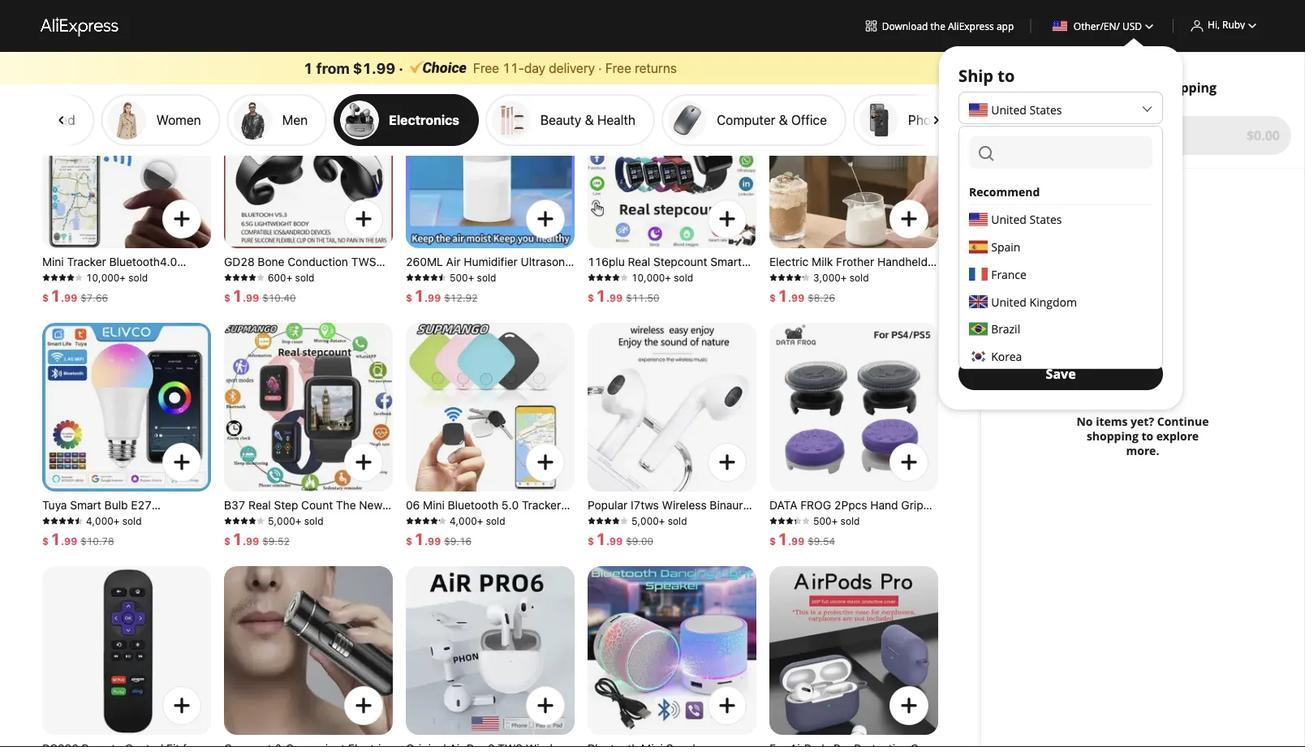 Task type: locate. For each thing, give the bounding box(es) containing it.
$11.50
[[626, 292, 660, 304]]

.
[[61, 292, 64, 304], [243, 292, 246, 304], [424, 292, 428, 304], [606, 292, 610, 304], [788, 292, 792, 304], [61, 536, 64, 547], [243, 536, 246, 547], [424, 536, 428, 547], [606, 536, 610, 547], [788, 536, 792, 547]]

4,000+ up $9.16
[[450, 515, 483, 527]]

0 vertical spatial phone accessories
[[908, 26, 1020, 41]]

locator down wallet
[[442, 543, 482, 556]]

0 vertical spatial device
[[42, 285, 78, 298]]

/
[[1117, 19, 1120, 32]]

1 horizontal spatial real
[[628, 255, 650, 269]]

1 down 260ml
[[414, 286, 424, 305]]

headset inside popular i7tws wireless binaural bluetooth headset in ear earplugs i7 invisible mini one piece dropshipping
[[641, 513, 685, 527]]

lamp
[[497, 299, 526, 313]]

1 5,000+ sold from the left
[[268, 515, 323, 527]]

tracker inside 06 mini bluetooth 5.0 tracker antilost device round pet kids bag wallet tracking smart finder locator
[[522, 499, 561, 512]]

for inside mini tracker bluetooth4.0 smart locator smart anti lost device locator mobile keys pet kids finder for apple
[[104, 299, 121, 313]]

1 horizontal spatial women
[[248, 528, 288, 541]]

1 horizontal spatial bulb
[[104, 499, 128, 512]]

0 horizontal spatial 3
[[969, 179, 976, 194]]

1 horizontal spatial led
[[473, 299, 494, 313]]

office
[[791, 112, 827, 128]]

ship
[[959, 64, 994, 86]]

0 horizontal spatial portable
[[406, 285, 450, 298]]

1 vertical spatial to
[[1142, 429, 1154, 444]]

kids left $7.66
[[42, 299, 65, 313]]

4,000+ sold up "rgbcw"
[[86, 515, 142, 527]]

1 vertical spatial 
[[929, 112, 943, 127]]

500+
[[450, 272, 474, 283], [813, 515, 838, 527]]

0 vertical spatial 5-
[[0, 26, 13, 41]]

ps4 down rise
[[896, 557, 917, 571]]

· right delivery at the left
[[598, 60, 602, 76]]

mini inside 06 mini bluetooth 5.0 tracker antilost device round pet kids bag wallet tracking smart finder locator
[[423, 499, 445, 512]]

portable up kitchen
[[770, 299, 814, 313]]

step inside b37 real step count the new rechargeable smart watch men and women fitness watch phone connection is fully compati
[[274, 499, 298, 512]]

ear inside 'gd28 bone conduction tws headphones bluetooth v5.3 ear clip lightweight business sports game headset with mic noise reduction'
[[375, 270, 392, 283]]

0 vertical spatial 
[[929, 26, 943, 41]]


[[929, 26, 943, 41], [929, 112, 943, 127]]

0 horizontal spatial free
[[473, 60, 499, 76]]

kitchen
[[770, 314, 809, 327]]

1 star from the top
[[13, 26, 37, 41]]

sold for bulb
[[122, 515, 142, 527]]

0 horizontal spatial 10,000+
[[86, 272, 126, 283]]

accessories down the high/low on the bottom of the page
[[809, 557, 872, 571]]

grips
[[799, 543, 827, 556]]

$ for 06 mini bluetooth 5.0 tracker antilost device round pet kids bag wallet tracking smart finder locator
[[406, 536, 412, 547]]

2 vertical spatial united
[[991, 294, 1027, 310]]

2 united from the top
[[991, 212, 1027, 227]]

. down the extenders
[[788, 536, 792, 547]]

for
[[719, 285, 736, 298], [104, 299, 121, 313], [726, 299, 743, 313], [855, 513, 872, 527], [875, 557, 893, 571]]

2 vertical spatial men
[[370, 513, 392, 527]]

4,000+ sold up tracking
[[450, 515, 505, 527]]

0 horizontal spatial bluetooth
[[293, 270, 344, 283]]

·
[[399, 59, 403, 77], [598, 60, 602, 76]]

0 horizontal spatial kids
[[42, 299, 65, 313]]

home down the stirrer
[[866, 299, 897, 313]]

9
[[64, 292, 71, 304], [71, 292, 77, 304], [246, 292, 253, 304], [253, 292, 259, 304], [428, 292, 434, 304], [434, 292, 441, 304], [610, 292, 616, 304], [616, 292, 623, 304], [792, 292, 798, 304], [798, 292, 805, 304], [64, 536, 71, 547], [71, 536, 77, 547], [246, 536, 253, 547], [253, 536, 259, 547], [428, 536, 434, 547], [434, 536, 441, 547], [610, 536, 616, 547], [616, 536, 623, 547], [792, 536, 798, 547], [798, 536, 805, 547]]

0 vertical spatial ear
[[375, 270, 392, 283]]

united up 0
[[991, 102, 1027, 118]]

. for 260ml
[[424, 292, 428, 304]]

06 mini bluetooth 5.0 tracker antilost device round pet kids bag wallet tracking smart finder locator
[[406, 499, 571, 556]]

0 horizontal spatial 10,000+ sold
[[86, 272, 148, 283]]

$ inside $ 1 . 9 9 $11.50
[[588, 292, 594, 304]]

sold up fitness
[[304, 515, 323, 527]]

$ inside $ 1 . 9 9 $8.26
[[770, 292, 776, 304]]

mini up the antilost
[[423, 499, 445, 512]]

electric
[[770, 255, 809, 269]]

. inside $ 1 . 9 9 $9.54
[[788, 536, 792, 547]]

2 vertical spatial and
[[224, 528, 245, 541]]

free
[[1132, 79, 1158, 96]]

aliexpress
[[948, 19, 994, 32]]

currency
[[959, 285, 1032, 307]]

1 horizontal spatial device
[[452, 513, 488, 527]]

0 vertical spatial united
[[991, 102, 1027, 118]]

600+ sold
[[268, 272, 314, 283]]

milk
[[812, 255, 833, 269]]

step up suitable
[[701, 270, 726, 283]]

women inside 116plu real stepcount smart watch multi function step connected smart watch for men and women suitable for and android
[[637, 299, 677, 313]]

step up rechargeable at the bottom left of the page
[[274, 499, 298, 512]]

1 vertical spatial bluetooth
[[448, 499, 498, 512]]

. inside $ 1 . 9 9 $10.78
[[61, 536, 64, 547]]

0 vertical spatial rated
[[41, 26, 75, 41]]

$ inside $ 1 . 9 9 $10.78
[[42, 536, 49, 547]]

watch up suitable
[[683, 285, 716, 298]]

$ inside $ 1 . 9 9 $12.92
[[406, 292, 412, 304]]

to left explore
[[1142, 429, 1154, 444]]

1 horizontal spatial step
[[701, 270, 726, 283]]

0 horizontal spatial real
[[249, 499, 271, 512]]

1 5,000+ from the left
[[268, 515, 301, 527]]

2 rated from the top
[[41, 112, 75, 128]]

. inside $ 1 . 9 9 $9.52
[[243, 536, 246, 547]]

phone
[[908, 26, 946, 41], [908, 112, 946, 128], [224, 543, 257, 556]]

4,000+ up $10.78
[[86, 515, 120, 527]]

2 10,000+ from the left
[[632, 272, 671, 283]]

home inside 260ml air humidifier ultrasonic mini aromatherapy diffuser portable sprayer usb essential oil atomizer led lamp for home car
[[406, 314, 437, 327]]

1 down the extenders
[[778, 529, 788, 548]]

. left the $11.50
[[606, 292, 610, 304]]

1 horizontal spatial finder
[[406, 543, 439, 556]]

pet inside mini tracker bluetooth4.0 smart locator smart anti lost device locator mobile keys pet kids finder for apple
[[190, 285, 207, 298]]

1 for mini tracker bluetooth4.0 smart locator smart anti lost device locator mobile keys pet kids finder for apple
[[50, 286, 61, 305]]

1 vertical spatial star
[[13, 112, 37, 128]]

1 vertical spatial 5-
[[0, 112, 13, 128]]

2 5,000+ from the left
[[632, 515, 665, 527]]

ps5
[[900, 513, 921, 527]]

sold up tracking
[[486, 515, 505, 527]]

3,000+
[[813, 272, 847, 283]]

google
[[74, 557, 111, 571]]

0 horizontal spatial led
[[177, 513, 199, 527]]

antilost
[[406, 513, 449, 527]]

sold up the "invisible"
[[668, 515, 687, 527]]

0 vertical spatial united states
[[991, 102, 1062, 118]]

1 10,000+ sold from the left
[[86, 272, 148, 283]]

home
[[866, 299, 897, 313], [406, 314, 437, 327], [114, 557, 145, 571]]

tracker right '5.0'
[[522, 499, 561, 512]]

1 vertical spatial 500+ sold
[[813, 515, 860, 527]]

1 4,000+ from the left
[[86, 515, 120, 527]]

suitable
[[680, 299, 723, 313]]

pet right round
[[528, 513, 545, 527]]

0 vertical spatial kids
[[42, 299, 65, 313]]

1 vertical spatial finder
[[406, 543, 439, 556]]

500+ up sprayer
[[450, 272, 474, 283]]

smart down count
[[299, 513, 330, 527]]

. down the mixer
[[788, 292, 792, 304]]

. inside $ 1 . 9 9 $11.50
[[606, 292, 610, 304]]

500+ for air
[[450, 272, 474, 283]]

2 vertical spatial accessories
[[809, 557, 872, 571]]

phone inside b37 real step count the new rechargeable smart watch men and women fitness watch phone connection is fully compati
[[224, 543, 257, 556]]

men down "new"
[[370, 513, 392, 527]]

1 vertical spatial kids
[[548, 513, 571, 527]]

$ for data frog 2ppcs hand grip extenders caps for ps4 ps5 xbox one gamepad thumb stick grips high/low rise covers accessories for ps4
[[770, 536, 776, 547]]

10,000+ sold up mobile at the left top
[[86, 272, 148, 283]]

1 horizontal spatial 5,000+
[[632, 515, 665, 527]]

1
[[304, 59, 313, 77], [50, 286, 61, 305], [232, 286, 243, 305], [414, 286, 424, 305], [596, 286, 606, 305], [778, 286, 788, 305], [50, 529, 61, 548], [232, 529, 243, 548], [414, 529, 424, 548], [596, 529, 606, 548], [778, 529, 788, 548]]

1 vertical spatial and
[[588, 314, 609, 327]]

phone accessories up alabama
[[908, 112, 1020, 128]]

0 vertical spatial 500+ sold
[[450, 272, 496, 283]]

led down sprayer
[[473, 299, 494, 313]]

$ inside $ 1 . 9 9 $7.66
[[42, 292, 49, 304]]

$ inside $ 1 . 9 9 $10.40
[[224, 292, 231, 304]]

mini inside 260ml air humidifier ultrasonic mini aromatherapy diffuser portable sprayer usb essential oil atomizer led lamp for home car
[[406, 270, 428, 283]]

sold down 'stepcount'
[[674, 272, 693, 283]]

$ inside $ 1 . 9 9 $9.52
[[224, 536, 231, 547]]

0 horizontal spatial men
[[282, 112, 308, 128]]

locator
[[77, 270, 116, 283], [81, 285, 121, 298], [442, 543, 482, 556]]


[[54, 26, 69, 41], [54, 112, 69, 127]]

5,000+ sold up fitness
[[268, 515, 323, 527]]

. up noise
[[243, 292, 246, 304]]

2 5-star rated from the top
[[0, 112, 75, 128]]

0 horizontal spatial device
[[42, 285, 78, 298]]

egg
[[882, 270, 902, 283]]

5,000+ for i7tws
[[632, 515, 665, 527]]

1 vertical spatial united states
[[991, 212, 1062, 227]]

mini up $ 1 . 9 9 $7.66
[[42, 255, 64, 269]]

2 horizontal spatial men
[[588, 299, 610, 313]]

men
[[282, 112, 308, 128], [588, 299, 610, 313], [370, 513, 392, 527]]

1 for gd28 bone conduction tws headphones bluetooth v5.3 ear clip lightweight business sports game headset with mic noise reduction
[[232, 286, 243, 305]]

2 phone accessories from the top
[[908, 112, 1020, 128]]

. inside $ 1 . 9 9 $12.92
[[424, 292, 428, 304]]

. for b37
[[243, 536, 246, 547]]

mini down in
[[695, 528, 717, 541]]

1 horizontal spatial kids
[[548, 513, 571, 527]]

. inside $ 1 . 9 9 $10.40
[[243, 292, 246, 304]]

led inside 260ml air humidifier ultrasonic mini aromatherapy diffuser portable sprayer usb essential oil atomizer led lamp for home car
[[473, 299, 494, 313]]

. for data
[[788, 536, 792, 547]]

tuya
[[42, 499, 67, 512]]

covers
[[770, 557, 806, 571]]

eur ( euro )
[[969, 322, 1031, 337]]

. for mini
[[61, 292, 64, 304]]

(
[[994, 322, 997, 337]]

0 vertical spatial women
[[156, 112, 201, 128]]

english
[[969, 250, 1007, 266]]

sold for conduction
[[295, 272, 314, 283]]

. inside $ 1 . 9 9 $9.00
[[606, 536, 610, 547]]

1 left $7.66
[[50, 286, 61, 305]]

0 vertical spatial real
[[628, 255, 650, 269]]

smart right 'stepcount'
[[711, 255, 742, 269]]

2 10,000+ sold from the left
[[632, 272, 693, 283]]

sold down frother at the right top
[[850, 272, 869, 283]]

1 horizontal spatial 10,000+ sold
[[632, 272, 693, 283]]

men down "1 from $1.99 ·"
[[282, 112, 308, 128]]

0 vertical spatial star
[[13, 26, 37, 41]]

2 4,000+ sold from the left
[[450, 515, 505, 527]]

ear for tws
[[375, 270, 392, 283]]

1 vertical spatial 5-star rated
[[0, 112, 75, 128]]

. for electric
[[788, 292, 792, 304]]

$ right mic
[[406, 292, 412, 304]]

$ up compati
[[224, 536, 231, 547]]

$ inside $ 1 . 9 9 $9.00
[[588, 536, 594, 547]]

device inside 06 mini bluetooth 5.0 tracker antilost device round pet kids bag wallet tracking smart finder locator
[[452, 513, 488, 527]]

2 star from the top
[[13, 112, 37, 128]]

0 vertical spatial men
[[282, 112, 308, 128]]

2 states from the top
[[1030, 212, 1062, 227]]

real inside 116plu real stepcount smart watch multi function step connected smart watch for men and women suitable for and android
[[628, 255, 650, 269]]

watch
[[588, 270, 621, 283], [683, 285, 716, 298], [333, 513, 367, 527], [331, 528, 364, 541]]

men inside b37 real step count the new rechargeable smart watch men and women fitness watch phone connection is fully compati
[[370, 513, 392, 527]]

1 horizontal spatial home
[[406, 314, 437, 327]]

1 united states from the top
[[991, 102, 1062, 118]]

2 vertical spatial bluetooth
[[588, 513, 638, 527]]

10,000+ sold down 'stepcount'
[[632, 272, 693, 283]]

0 vertical spatial bluetooth
[[293, 270, 344, 283]]

$ for 260ml air humidifier ultrasonic mini aromatherapy diffuser portable sprayer usb essential oil atomizer led lamp for home car
[[406, 292, 412, 304]]

real
[[628, 255, 650, 269], [249, 499, 271, 512]]

sold for stepcount
[[674, 272, 693, 283]]

ear
[[375, 270, 392, 283], [701, 513, 718, 527]]

2 4,000+ from the left
[[450, 515, 483, 527]]

1 horizontal spatial 3
[[1099, 79, 1107, 96]]

0 vertical spatial portable
[[406, 285, 450, 298]]

finder inside mini tracker bluetooth4.0 smart locator smart anti lost device locator mobile keys pet kids finder for apple
[[68, 299, 101, 313]]

mic
[[367, 299, 386, 313]]

i7
[[637, 528, 647, 541]]

reduction
[[257, 314, 310, 327]]

1 vertical spatial pet
[[528, 513, 545, 527]]

checkout
[[1108, 127, 1169, 144]]

device up tracking
[[452, 513, 488, 527]]

finder for for
[[68, 299, 101, 313]]

. inside $ 1 . 9 9 $7.66
[[61, 292, 64, 304]]

smart inside b37 real step count the new rechargeable smart watch men and women fitness watch phone connection is fully compati
[[299, 513, 330, 527]]

1 vertical spatial united
[[991, 212, 1027, 227]]

free left returns
[[605, 60, 631, 76]]

1 10,000+ from the left
[[86, 272, 126, 283]]

0 vertical spatial 
[[54, 26, 69, 41]]

500+ sold up sprayer
[[450, 272, 496, 283]]

caps
[[825, 513, 852, 527]]

0 vertical spatial finder
[[68, 299, 101, 313]]

4,000+ for bluetooth
[[450, 515, 483, 527]]

. up compati
[[243, 536, 246, 547]]

kids right round
[[548, 513, 571, 527]]

bluetooth inside 'gd28 bone conduction tws headphones bluetooth v5.3 ear clip lightweight business sports game headset with mic noise reduction'
[[293, 270, 344, 283]]

for left apple
[[104, 299, 121, 313]]

diffuser
[[508, 270, 549, 283]]

. left wallet
[[424, 536, 428, 547]]

500+ up one
[[813, 515, 838, 527]]

2 vertical spatial phone
[[224, 543, 257, 556]]

bluetooth down conduction
[[293, 270, 344, 283]]

1 up noise
[[232, 286, 243, 305]]

0 horizontal spatial ear
[[375, 270, 392, 283]]

4,000+ for bulb
[[86, 515, 120, 527]]

$ for tuya smart bulb e27 wifi/bluetooth dimmable led light bulb rgbcw 100-240v smart life app control support alexa google home
[[42, 536, 49, 547]]

$ inside $ 1 . 9 9 $9.16
[[406, 536, 412, 547]]

sold for frother
[[850, 272, 869, 283]]

1 down the mixer
[[778, 286, 788, 305]]

electric milk frother handheld mixer coffee foamer egg beater cappuccino stirrer mini portable blenders home kitchen whisk tool
[[770, 255, 930, 327]]

1 for popular i7tws wireless binaural bluetooth headset in ear earplugs i7 invisible mini one piece dropshipping
[[596, 529, 606, 548]]

ear inside popular i7tws wireless binaural bluetooth headset in ear earplugs i7 invisible mini one piece dropshipping
[[701, 513, 718, 527]]

beater
[[770, 285, 804, 298]]

free left 11-
[[473, 60, 499, 76]]

5,000+ up $9.52
[[268, 515, 301, 527]]

men down connected
[[588, 299, 610, 313]]

v5.3
[[347, 270, 372, 283]]

bluetooth up earplugs
[[588, 513, 638, 527]]

to inside no items yet? continue shopping to explore more.
[[1142, 429, 1154, 444]]

bluetooth inside 06 mini bluetooth 5.0 tracker antilost device round pet kids bag wallet tracking smart finder locator
[[448, 499, 498, 512]]

1 vertical spatial for
[[529, 299, 544, 313]]

device
[[42, 285, 78, 298], [452, 513, 488, 527]]

lightweight
[[247, 285, 309, 298]]

0 vertical spatial states
[[1030, 102, 1062, 118]]

accessories up ship to on the top right of page
[[949, 26, 1020, 41]]

finder for locator
[[406, 543, 439, 556]]

real inside b37 real step count the new rechargeable smart watch men and women fitness watch phone connection is fully compati
[[249, 499, 271, 512]]

0 horizontal spatial women
[[156, 112, 201, 128]]

oil
[[406, 299, 420, 313]]

0 vertical spatial home
[[866, 299, 897, 313]]

2 horizontal spatial home
[[866, 299, 897, 313]]

portable inside electric milk frother handheld mixer coffee foamer egg beater cappuccino stirrer mini portable blenders home kitchen whisk tool
[[770, 299, 814, 313]]

recommend
[[969, 184, 1040, 199]]

2 5,000+ sold from the left
[[632, 515, 687, 527]]

$ for gd28 bone conduction tws headphones bluetooth v5.3 ear clip lightweight business sports game headset with mic noise reduction
[[224, 292, 231, 304]]

$ inside $ 1 . 9 9 $9.54
[[770, 536, 776, 547]]

ear right v5.3
[[375, 270, 392, 283]]

thumb
[[884, 528, 921, 541]]

0 vertical spatial bulb
[[104, 499, 128, 512]]

phone accessories up ship
[[908, 26, 1020, 41]]

headset down business
[[295, 299, 339, 313]]

. left $7.66
[[61, 292, 64, 304]]

0 horizontal spatial headset
[[295, 299, 339, 313]]

device left $7.66
[[42, 285, 78, 298]]


[[169, 206, 195, 232], [351, 206, 377, 232], [533, 206, 558, 232], [714, 206, 740, 232], [896, 206, 922, 232], [169, 450, 195, 476], [351, 450, 377, 476], [533, 450, 558, 476], [714, 450, 740, 476], [896, 450, 922, 476], [169, 693, 195, 719], [351, 693, 377, 719], [533, 693, 558, 719], [714, 693, 740, 719], [896, 693, 922, 719]]

 right download
[[929, 26, 943, 41]]

0 vertical spatial pet
[[190, 285, 207, 298]]

pet inside 06 mini bluetooth 5.0 tracker antilost device round pet kids bag wallet tracking smart finder locator
[[528, 513, 545, 527]]

1 horizontal spatial tracker
[[522, 499, 561, 512]]

aromatherapy
[[431, 270, 505, 283]]

0 horizontal spatial 500+ sold
[[450, 272, 496, 283]]

1 vertical spatial home
[[406, 314, 437, 327]]

home down control
[[114, 557, 145, 571]]

finder
[[68, 299, 101, 313], [406, 543, 439, 556]]

mini right the stirrer
[[908, 285, 930, 298]]

multi
[[624, 270, 650, 283]]

3
[[1099, 79, 1107, 96], [969, 179, 976, 194]]

· right $1.99
[[399, 59, 403, 77]]

usd
[[1123, 19, 1142, 32]]

1 vertical spatial states
[[1030, 212, 1062, 227]]

 left 0
[[929, 112, 943, 127]]

air
[[446, 255, 461, 269]]

0 horizontal spatial and
[[224, 528, 245, 541]]

returns
[[635, 60, 677, 76]]

tuya smart bulb e27 wifi/bluetooth dimmable led light bulb rgbcw 100-240v smart life app control support alexa google home
[[42, 499, 207, 571]]

1  from the top
[[54, 26, 69, 41]]

led
[[473, 299, 494, 313], [177, 513, 199, 527]]

10,000+ sold for smart
[[86, 272, 148, 283]]

. right oil
[[424, 292, 428, 304]]

10,000+
[[86, 272, 126, 283], [632, 272, 671, 283]]

1 vertical spatial device
[[452, 513, 488, 527]]

from
[[316, 59, 350, 77]]

1 horizontal spatial headset
[[641, 513, 685, 527]]

and left android
[[588, 314, 609, 327]]

bluetooth up tracking
[[448, 499, 498, 512]]

. inside $ 1 . 9 9 $9.16
[[424, 536, 428, 547]]

1 vertical spatial phone
[[908, 112, 946, 128]]

2 horizontal spatial bluetooth
[[588, 513, 638, 527]]

1 4,000+ sold from the left
[[86, 515, 142, 527]]

. inside $ 1 . 9 9 $8.26
[[788, 292, 792, 304]]

ps4 down hand at the right of page
[[875, 513, 896, 527]]

10,000+ up $7.66
[[86, 272, 126, 283]]

. for tuya
[[61, 536, 64, 547]]

2  from the top
[[54, 112, 69, 127]]

500+ sold down 2ppcs
[[813, 515, 860, 527]]

$ down popular
[[588, 536, 594, 547]]

explore
[[1157, 429, 1199, 444]]

earplugs
[[588, 528, 634, 541]]

language
[[959, 213, 1037, 236]]

no
[[1077, 414, 1093, 429]]

1 vertical spatial rated
[[41, 112, 75, 128]]

1 vertical spatial headset
[[641, 513, 685, 527]]

0 horizontal spatial 4,000+ sold
[[86, 515, 142, 527]]

1 for 260ml air humidifier ultrasonic mini aromatherapy diffuser portable sprayer usb essential oil atomizer led lamp for home car
[[414, 286, 424, 305]]

finder inside 06 mini bluetooth 5.0 tracker antilost device round pet kids bag wallet tracking smart finder locator
[[406, 543, 439, 556]]

other/
[[1074, 19, 1104, 32]]

sold for 2ppcs
[[841, 515, 860, 527]]

and inside b37 real step count the new rechargeable smart watch men and women fitness watch phone connection is fully compati
[[224, 528, 245, 541]]

sold down conduction
[[295, 272, 314, 283]]

sold up gamepad
[[841, 515, 860, 527]]

1 vertical spatial 500+
[[813, 515, 838, 527]]

1 for data frog 2ppcs hand grip extenders caps for ps4 ps5 xbox one gamepad thumb stick grips high/low rise covers accessories for ps4
[[778, 529, 788, 548]]

b37
[[224, 499, 245, 512]]

1 vertical spatial 
[[54, 112, 69, 127]]

500+ for frog
[[813, 515, 838, 527]]

0 vertical spatial for
[[1110, 79, 1129, 96]]

phone accessories
[[908, 26, 1020, 41], [908, 112, 1020, 128]]

0 vertical spatial 5-star rated
[[0, 26, 75, 41]]

step
[[701, 270, 726, 283], [274, 499, 298, 512]]

1 horizontal spatial 500+ sold
[[813, 515, 860, 527]]

accessories
[[949, 26, 1020, 41], [949, 112, 1020, 128], [809, 557, 872, 571]]

tracker inside mini tracker bluetooth4.0 smart locator smart anti lost device locator mobile keys pet kids finder for apple
[[67, 255, 106, 269]]

for down the essential
[[529, 299, 544, 313]]

headset up the "invisible"
[[641, 513, 685, 527]]

bulb left 'e27' on the left bottom of the page
[[104, 499, 128, 512]]

items
[[1096, 414, 1128, 429]]

united down france
[[991, 294, 1027, 310]]

1 horizontal spatial ear
[[701, 513, 718, 527]]

0 vertical spatial tracker
[[67, 255, 106, 269]]

locator up $7.66
[[77, 270, 116, 283]]

$ down the mixer
[[770, 292, 776, 304]]

mini tracker bluetooth4.0 smart locator smart anti lost device locator mobile keys pet kids finder for apple
[[42, 255, 207, 313]]

1 free from the left
[[473, 60, 499, 76]]

finder down bag at the bottom of page
[[406, 543, 439, 556]]

10,000+ for real
[[632, 272, 671, 283]]

$ for electric milk frother handheld mixer coffee foamer egg beater cappuccino stirrer mini portable blenders home kitchen whisk tool
[[770, 292, 776, 304]]

1 vertical spatial ps4
[[896, 557, 917, 571]]

extenders
[[770, 513, 822, 527]]

gd28 bone conduction tws headphones bluetooth v5.3 ear clip lightweight business sports game headset with mic noise reduction
[[224, 255, 392, 327]]

0 vertical spatial led
[[473, 299, 494, 313]]

continue
[[1157, 414, 1209, 429]]

None field
[[969, 136, 1153, 169]]

bluetooth4.0
[[109, 255, 177, 269]]

2 united states from the top
[[991, 212, 1062, 227]]

$ up noise
[[224, 292, 231, 304]]

device inside mini tracker bluetooth4.0 smart locator smart anti lost device locator mobile keys pet kids finder for apple
[[42, 285, 78, 298]]

0 horizontal spatial 4,000+
[[86, 515, 120, 527]]

0 vertical spatial 500+
[[450, 272, 474, 283]]

mini inside mini tracker bluetooth4.0 smart locator smart anti lost device locator mobile keys pet kids finder for apple
[[42, 255, 64, 269]]

accessories up alabama
[[949, 112, 1020, 128]]

headset
[[295, 299, 339, 313], [641, 513, 685, 527]]

sold up mobile at the left top
[[128, 272, 148, 283]]

$ left $7.66
[[42, 292, 49, 304]]

$ down the antilost
[[406, 536, 412, 547]]



Task type: describe. For each thing, give the bounding box(es) containing it.
pick 3 for free shipping
[[1069, 79, 1217, 96]]

hi,
[[1208, 17, 1220, 31]]

life
[[77, 543, 96, 556]]

car
[[440, 314, 458, 327]]

$ for 116plu real stepcount smart watch multi function step connected smart watch for men and women suitable for and android
[[588, 292, 594, 304]]

smart down function
[[648, 285, 680, 298]]

0
[[1010, 127, 1018, 144]]

0 vertical spatial ps4
[[875, 513, 896, 527]]

260ml air humidifier ultrasonic mini aromatherapy diffuser portable sprayer usb essential oil atomizer led lamp for home car
[[406, 255, 574, 327]]

blenders
[[817, 299, 863, 313]]

euro
[[1000, 322, 1025, 337]]

$ 1 . 9 9 $9.00
[[588, 529, 653, 548]]

11-
[[503, 60, 524, 76]]

1 5-star rated from the top
[[0, 26, 75, 41]]

home inside tuya smart bulb e27 wifi/bluetooth dimmable led light bulb rgbcw 100-240v smart life app control support alexa google home
[[114, 557, 145, 571]]

stirrer
[[873, 285, 905, 298]]

one
[[803, 528, 827, 541]]

$ for mini tracker bluetooth4.0 smart locator smart anti lost device locator mobile keys pet kids finder for apple
[[42, 292, 49, 304]]

spain
[[991, 239, 1021, 255]]

women inside b37 real step count the new rechargeable smart watch men and women fitness watch phone connection is fully compati
[[248, 528, 288, 541]]

bag
[[406, 528, 426, 541]]

frother
[[836, 255, 874, 269]]

sold for bluetooth4.0
[[128, 272, 148, 283]]

2 5- from the top
[[0, 112, 13, 128]]

kids inside mini tracker bluetooth4.0 smart locator smart anti lost device locator mobile keys pet kids finder for apple
[[42, 299, 65, 313]]

0 vertical spatial 3
[[1099, 79, 1107, 96]]

0 vertical spatial locator
[[77, 270, 116, 283]]

5,000+ for real
[[268, 515, 301, 527]]

$7.66
[[81, 292, 108, 304]]

the
[[336, 499, 356, 512]]

2  from the top
[[929, 112, 943, 127]]

$1.99
[[353, 59, 395, 77]]

1 for tuya smart bulb e27 wifi/bluetooth dimmable led light bulb rgbcw 100-240v smart life app control support alexa google home
[[50, 529, 61, 548]]

. for gd28
[[243, 292, 246, 304]]

hand
[[870, 499, 898, 512]]

bluetooth inside popular i7tws wireless binaural bluetooth headset in ear earplugs i7 invisible mini one piece dropshipping
[[588, 513, 638, 527]]

1 for b37 real step count the new rechargeable smart watch men and women fitness watch phone connection is fully compati
[[232, 529, 243, 548]]

for right suitable
[[726, 299, 743, 313]]

app
[[997, 19, 1014, 32]]

home inside electric milk frother handheld mixer coffee foamer egg beater cappuccino stirrer mini portable blenders home kitchen whisk tool
[[866, 299, 897, 313]]

sports
[[224, 299, 259, 313]]

1 vertical spatial accessories
[[949, 112, 1020, 128]]

real for b37
[[249, 499, 271, 512]]

yet?
[[1131, 414, 1154, 429]]

support
[[165, 543, 207, 556]]

1 for 116plu real stepcount smart watch multi function step connected smart watch for men and women suitable for and android
[[596, 286, 606, 305]]

$ for b37 real step count the new rechargeable smart watch men and women fitness watch phone connection is fully compati
[[224, 536, 231, 547]]

1 rated from the top
[[41, 26, 75, 41]]

rechargeable
[[224, 513, 296, 527]]

hi, ruby
[[1208, 17, 1245, 31]]

bone
[[258, 255, 285, 269]]

gamepad
[[830, 528, 881, 541]]

for inside 260ml air humidifier ultrasonic mini aromatherapy diffuser portable sprayer usb essential oil atomizer led lamp for home car
[[529, 299, 544, 313]]

wallet
[[429, 528, 462, 541]]

1 left from
[[304, 59, 313, 77]]

0 vertical spatial phone
[[908, 26, 946, 41]]

1 vertical spatial locator
[[81, 285, 121, 298]]

mixer
[[770, 270, 798, 283]]

smart up the wifi/bluetooth
[[70, 499, 101, 512]]

watch down the
[[333, 513, 367, 527]]

1  from the top
[[929, 26, 943, 41]]

1 for electric milk frother handheld mixer coffee foamer egg beater cappuccino stirrer mini portable blenders home kitchen whisk tool
[[778, 286, 788, 305]]

watch down 116plu
[[588, 270, 621, 283]]

$ 1 . 9 9 $8.26
[[770, 286, 835, 305]]

beauty & health
[[541, 112, 636, 128]]

1 horizontal spatial ·
[[598, 60, 602, 76]]

accessories inside data frog 2ppcs hand grip extenders caps for ps4 ps5 xbox one gamepad thumb stick grips high/low rise covers accessories for ps4
[[809, 557, 872, 571]]

connection
[[260, 543, 320, 556]]

1 for 06 mini bluetooth 5.0 tracker antilost device round pet kids bag wallet tracking smart finder locator
[[414, 529, 424, 548]]

mobile
[[124, 285, 159, 298]]

0 horizontal spatial ·
[[399, 59, 403, 77]]

watch up fully on the bottom
[[331, 528, 364, 541]]

$ 1 . 9 9 $10.40
[[224, 286, 296, 305]]

$12.92
[[444, 292, 478, 304]]

smart up mobile at the left top
[[119, 270, 151, 283]]

count
[[301, 499, 333, 512]]

stepcount
[[653, 255, 708, 269]]

men inside 116plu real stepcount smart watch multi function step connected smart watch for men and women suitable for and android
[[588, 299, 610, 313]]

116plu real stepcount smart watch multi function step connected smart watch for men and women suitable for and android
[[588, 255, 743, 327]]

control
[[123, 543, 162, 556]]

$10.40
[[262, 292, 296, 304]]

fully
[[337, 543, 361, 556]]

3,000+ sold
[[813, 272, 869, 283]]

5,000+ sold for step
[[268, 515, 323, 527]]

mini inside popular i7tws wireless binaural bluetooth headset in ear earplugs i7 invisible mini one piece dropshipping
[[695, 528, 717, 541]]

3 united from the top
[[991, 294, 1027, 310]]

tool
[[847, 314, 869, 327]]

portable inside 260ml air humidifier ultrasonic mini aromatherapy diffuser portable sprayer usb essential oil atomizer led lamp for home car
[[406, 285, 450, 298]]

high/low
[[830, 543, 878, 556]]

day
[[524, 60, 546, 76]]

$ 1 . 9 9 $9.16
[[406, 529, 472, 548]]

download the aliexpress app
[[882, 19, 1014, 32]]

invisible
[[650, 528, 692, 541]]

1 vertical spatial bulb
[[72, 528, 95, 541]]

locator inside 06 mini bluetooth 5.0 tracker antilost device round pet kids bag wallet tracking smart finder locator
[[442, 543, 482, 556]]

$ 1 . 9 9 $9.54
[[770, 529, 835, 548]]

mini inside electric milk frother handheld mixer coffee foamer egg beater cappuccino stirrer mini portable blenders home kitchen whisk tool
[[908, 285, 930, 298]]

4,000+ sold for bulb
[[86, 515, 142, 527]]

is
[[323, 543, 333, 556]]

10,000+ for tracker
[[86, 272, 126, 283]]

for up gamepad
[[855, 513, 872, 527]]

2 horizontal spatial and
[[613, 299, 634, 313]]

260ml
[[406, 255, 443, 269]]

headphones
[[224, 270, 290, 283]]

step inside 116plu real stepcount smart watch multi function step connected smart watch for men and women suitable for and android
[[701, 270, 726, 283]]

for up suitable
[[719, 285, 736, 298]]

free 11-day delivery · free returns
[[473, 60, 677, 76]]

led inside tuya smart bulb e27 wifi/bluetooth dimmable led light bulb rgbcw 100-240v smart life app control support alexa google home
[[177, 513, 199, 527]]

1 horizontal spatial for
[[1110, 79, 1129, 96]]

b37 real step count the new rechargeable smart watch men and women fitness watch phone connection is fully compati
[[224, 499, 392, 571]]

4,000+ sold for bluetooth
[[450, 515, 505, 527]]

binaural
[[710, 499, 752, 512]]

game
[[262, 299, 292, 313]]

1 phone accessories from the top
[[908, 26, 1020, 41]]

light
[[42, 528, 69, 541]]

0 horizontal spatial to
[[998, 64, 1015, 86]]

$9.54
[[808, 536, 835, 547]]

alexa
[[42, 557, 71, 571]]

piece
[[588, 543, 616, 556]]

smart up alexa
[[42, 543, 74, 556]]

lost
[[178, 270, 200, 283]]

smart up $ 1 . 9 9 $7.66
[[42, 270, 74, 283]]

stick
[[770, 543, 796, 556]]

. for 06
[[424, 536, 428, 547]]

en
[[1104, 19, 1117, 32]]

$ 1 . 9 9 $12.92
[[406, 286, 478, 305]]

1 vertical spatial 3
[[969, 179, 976, 194]]

1 from $1.99 ·
[[304, 59, 403, 77]]

smart inside 06 mini bluetooth 5.0 tracker antilost device round pet kids bag wallet tracking smart finder locator
[[513, 528, 544, 541]]

$ for popular i7tws wireless binaural bluetooth headset in ear earplugs i7 invisible mini one piece dropshipping
[[588, 536, 594, 547]]

save
[[1046, 365, 1076, 383]]

1 states from the top
[[1030, 102, 1062, 118]]

real for 116plu
[[628, 255, 650, 269]]

dimmable
[[122, 513, 174, 527]]

0 vertical spatial accessories
[[949, 26, 1020, 41]]

600+
[[268, 272, 292, 283]]

116plu
[[588, 255, 625, 269]]

essential
[[522, 285, 569, 298]]

humidifier
[[464, 255, 518, 269]]

kids inside 06 mini bluetooth 5.0 tracker antilost device round pet kids bag wallet tracking smart finder locator
[[548, 513, 571, 527]]

06
[[406, 499, 420, 512]]

500+ sold for 2ppcs
[[813, 515, 860, 527]]

10,000+ sold for multi
[[632, 272, 693, 283]]

1 horizontal spatial and
[[588, 314, 609, 327]]

connected
[[588, 285, 645, 298]]

1 5- from the top
[[0, 26, 13, 41]]

for down rise
[[875, 557, 893, 571]]

3 notch
[[969, 179, 1009, 194]]

headset inside 'gd28 bone conduction tws headphones bluetooth v5.3 ear clip lightweight business sports game headset with mic noise reduction'
[[295, 299, 339, 313]]

shipping
[[1162, 79, 1217, 96]]

sold for wireless
[[668, 515, 687, 527]]

sold for humidifier
[[477, 272, 496, 283]]

. for popular
[[606, 536, 610, 547]]

sold for step
[[304, 515, 323, 527]]

5,000+ sold for wireless
[[632, 515, 687, 527]]

sold for bluetooth
[[486, 515, 505, 527]]

&
[[779, 112, 788, 128]]

ear for binaural
[[701, 513, 718, 527]]

500+ sold for humidifier
[[450, 272, 496, 283]]

. for 116plu
[[606, 292, 610, 304]]

android
[[612, 314, 653, 327]]

data
[[770, 499, 798, 512]]

clip
[[224, 285, 244, 298]]

2 free from the left
[[605, 60, 631, 76]]

alabama
[[969, 140, 1016, 155]]

$ 1 . 9 9 $7.66
[[42, 286, 108, 305]]

1 united from the top
[[991, 102, 1027, 118]]

rise
[[882, 543, 904, 556]]

2ppcs
[[834, 499, 867, 512]]

in
[[688, 513, 698, 527]]



Task type: vqa. For each thing, say whether or not it's contained in the screenshot.

yes



